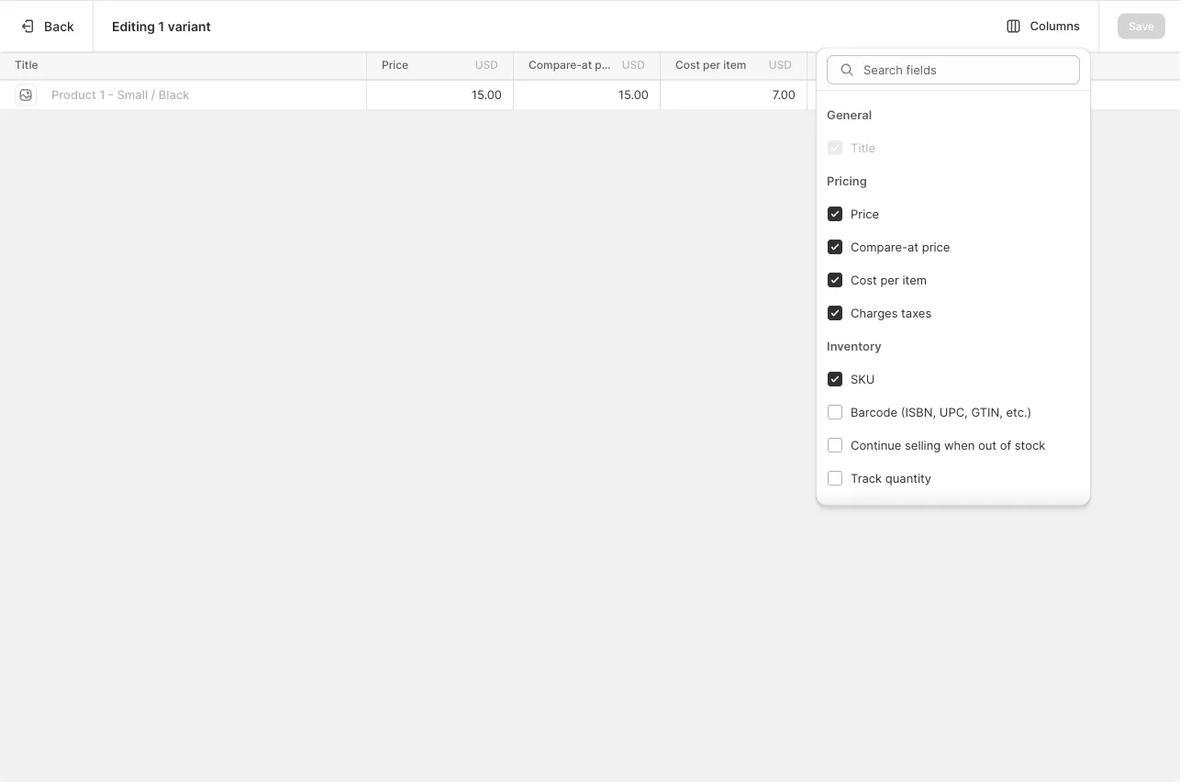 Task type: describe. For each thing, give the bounding box(es) containing it.
general
[[827, 107, 872, 121]]

continue selling when out of stock button
[[827, 428, 1080, 461]]

back link
[[0, 1, 93, 51]]

compare-at price button
[[827, 230, 1080, 263]]

variant
[[168, 18, 211, 34]]

taxes inside editing 1 variant grid
[[870, 58, 898, 72]]

home
[[44, 72, 78, 86]]

track quantity button
[[827, 461, 1080, 494]]

out
[[978, 437, 997, 452]]

Search fields text field
[[864, 55, 1080, 84]]

pricing
[[827, 173, 867, 187]]

charges taxes inside button
[[851, 305, 932, 319]]

track quantity
[[851, 470, 932, 485]]

quantity
[[886, 470, 932, 485]]

compare-at price usd
[[529, 58, 645, 72]]

usd for cost per item
[[769, 58, 792, 72]]

price for compare-at price
[[922, 239, 950, 253]]

etc.)
[[1007, 404, 1032, 419]]

title inside column header
[[15, 58, 38, 72]]

cost per item inside editing 1 variant grid
[[676, 58, 747, 72]]

selling
[[905, 437, 941, 452]]

cost inside button
[[851, 272, 877, 286]]

cost per item button
[[827, 263, 1080, 296]]

cost inside column header
[[676, 58, 700, 72]]

compare-at price
[[851, 239, 950, 253]]

price button
[[827, 197, 1080, 230]]

of
[[1000, 437, 1012, 452]]

upc,
[[940, 404, 968, 419]]

editing 1 variant grid
[[0, 51, 1180, 110]]

per inside button
[[881, 272, 899, 286]]

2 usd from the left
[[622, 58, 645, 72]]

black
[[159, 88, 190, 102]]

small
[[117, 88, 148, 102]]

save
[[1129, 19, 1155, 33]]

1 for product
[[99, 88, 105, 102]]

compare- for compare-at price usd
[[529, 58, 582, 72]]

home link
[[11, 66, 209, 92]]

usd for price
[[475, 58, 498, 72]]

column header containing price
[[367, 51, 517, 81]]



Task type: vqa. For each thing, say whether or not it's contained in the screenshot.
Search customers text box
no



Task type: locate. For each thing, give the bounding box(es) containing it.
0 horizontal spatial cost
[[676, 58, 700, 72]]

1 horizontal spatial compare-
[[851, 239, 908, 253]]

back
[[44, 18, 74, 34]]

0 vertical spatial price
[[382, 58, 409, 72]]

1 for editing
[[158, 18, 165, 34]]

price inside editing 1 variant grid
[[595, 58, 622, 72]]

per
[[703, 58, 721, 72], [881, 272, 899, 286]]

0 horizontal spatial item
[[724, 58, 747, 72]]

sku down inventory
[[851, 371, 875, 386]]

sku
[[933, 58, 955, 72], [851, 371, 875, 386]]

1 column header from the left
[[367, 51, 517, 81]]

charges up general
[[822, 58, 867, 72]]

price up product 1 - small / black "row"
[[595, 58, 622, 72]]

0 vertical spatial sku
[[933, 58, 955, 72]]

taxes up general
[[870, 58, 898, 72]]

1 horizontal spatial per
[[881, 272, 899, 286]]

1 vertical spatial charges taxes
[[851, 305, 932, 319]]

0 vertical spatial compare-
[[529, 58, 582, 72]]

0 vertical spatial cost
[[676, 58, 700, 72]]

1 vertical spatial item
[[903, 272, 927, 286]]

1 vertical spatial compare-
[[851, 239, 908, 253]]

continue selling when out of stock
[[851, 437, 1046, 452]]

1 horizontal spatial taxes
[[901, 305, 932, 319]]

1 vertical spatial charges
[[851, 305, 898, 319]]

price
[[382, 58, 409, 72], [851, 206, 879, 220]]

barcode
[[851, 404, 898, 419]]

1 vertical spatial at
[[908, 239, 919, 253]]

1 vertical spatial price
[[922, 239, 950, 253]]

compare- up product 1 - small / black "row"
[[529, 58, 582, 72]]

barcode (isbn, upc, gtin, etc.) button
[[827, 395, 1080, 428]]

row
[[0, 51, 1180, 81]]

0 vertical spatial cost per item
[[676, 58, 747, 72]]

(isbn,
[[901, 404, 936, 419]]

title down general
[[851, 140, 876, 154]]

sku up title button
[[933, 58, 955, 72]]

charges taxes up inventory
[[851, 305, 932, 319]]

price inside column header
[[382, 58, 409, 72]]

2 column header from the left
[[514, 51, 664, 81]]

compare-
[[529, 58, 582, 72], [851, 239, 908, 253]]

title column header
[[0, 51, 370, 81]]

compare- for compare-at price
[[851, 239, 908, 253]]

row containing title
[[0, 51, 1180, 81]]

track
[[851, 470, 882, 485]]

1 vertical spatial cost per item
[[851, 272, 927, 286]]

compare- down pricing
[[851, 239, 908, 253]]

0 vertical spatial title
[[15, 58, 38, 72]]

price
[[595, 58, 622, 72], [922, 239, 950, 253]]

at
[[582, 58, 592, 72], [908, 239, 919, 253]]

at up product 1 - small / black "row"
[[582, 58, 592, 72]]

0 horizontal spatial price
[[382, 58, 409, 72]]

0 horizontal spatial 1
[[99, 88, 105, 102]]

charges taxes button
[[827, 296, 1080, 329]]

title inside button
[[851, 140, 876, 154]]

1 horizontal spatial price
[[922, 239, 950, 253]]

gtin,
[[971, 404, 1003, 419]]

stock
[[1015, 437, 1046, 452]]

price inside 'button'
[[851, 206, 879, 220]]

columns
[[1030, 19, 1080, 33]]

columns button
[[995, 10, 1091, 43]]

1 vertical spatial price
[[851, 206, 879, 220]]

at for compare-at price
[[908, 239, 919, 253]]

title
[[15, 58, 38, 72], [851, 140, 876, 154]]

item
[[724, 58, 747, 72], [903, 272, 927, 286]]

0 vertical spatial per
[[703, 58, 721, 72]]

1
[[158, 18, 165, 34], [99, 88, 105, 102]]

/
[[151, 88, 155, 102]]

1 left -
[[99, 88, 105, 102]]

column header containing compare-at price
[[514, 51, 664, 81]]

charges
[[822, 58, 867, 72], [851, 305, 898, 319]]

charges up inventory
[[851, 305, 898, 319]]

1 vertical spatial taxes
[[901, 305, 932, 319]]

cost
[[676, 58, 700, 72], [851, 272, 877, 286]]

1 vertical spatial sku
[[851, 371, 875, 386]]

1 vertical spatial cost
[[851, 272, 877, 286]]

0 vertical spatial taxes
[[870, 58, 898, 72]]

0 vertical spatial charges
[[822, 58, 867, 72]]

taxes down cost per item button
[[901, 305, 932, 319]]

sku inside row
[[933, 58, 955, 72]]

1 inside "row"
[[99, 88, 105, 102]]

1 horizontal spatial sku
[[933, 58, 955, 72]]

1 vertical spatial per
[[881, 272, 899, 286]]

usd
[[475, 58, 498, 72], [622, 58, 645, 72], [769, 58, 792, 72]]

0 horizontal spatial cost per item
[[676, 58, 747, 72]]

cost per item inside button
[[851, 272, 927, 286]]

0 vertical spatial item
[[724, 58, 747, 72]]

compare- inside button
[[851, 239, 908, 253]]

title button
[[827, 131, 1080, 164]]

1 vertical spatial 1
[[99, 88, 105, 102]]

taxes inside charges taxes button
[[901, 305, 932, 319]]

1 horizontal spatial cost per item
[[851, 272, 927, 286]]

inventory
[[827, 338, 882, 352]]

price for compare-at price usd
[[595, 58, 622, 72]]

0 vertical spatial 1
[[158, 18, 165, 34]]

at for compare-at price usd
[[582, 58, 592, 72]]

0 horizontal spatial price
[[595, 58, 622, 72]]

1 horizontal spatial item
[[903, 272, 927, 286]]

3 column header from the left
[[661, 51, 811, 81]]

0 horizontal spatial sku
[[851, 371, 875, 386]]

editing 1 variant
[[112, 18, 211, 34]]

charges inside row
[[822, 58, 867, 72]]

1 horizontal spatial cost
[[851, 272, 877, 286]]

price down price 'button'
[[922, 239, 950, 253]]

charges taxes inside editing 1 variant grid
[[822, 58, 898, 72]]

continue
[[851, 437, 902, 452]]

0 horizontal spatial title
[[15, 58, 38, 72]]

0 vertical spatial at
[[582, 58, 592, 72]]

0 horizontal spatial per
[[703, 58, 721, 72]]

product
[[51, 88, 96, 102]]

shopify image
[[37, 19, 94, 37]]

charges inside button
[[851, 305, 898, 319]]

1 usd from the left
[[475, 58, 498, 72]]

item inside column header
[[724, 58, 747, 72]]

sku inside 'button'
[[851, 371, 875, 386]]

1 horizontal spatial price
[[851, 206, 879, 220]]

per inside column header
[[703, 58, 721, 72]]

barcode (isbn, upc, gtin, etc.)
[[851, 404, 1032, 419]]

3 usd from the left
[[769, 58, 792, 72]]

shipping
[[827, 503, 878, 518]]

0 horizontal spatial taxes
[[870, 58, 898, 72]]

taxes
[[870, 58, 898, 72], [901, 305, 932, 319]]

0 vertical spatial charges taxes
[[822, 58, 898, 72]]

product 1 - small / black
[[51, 88, 190, 102]]

charges taxes
[[822, 58, 898, 72], [851, 305, 932, 319]]

1 horizontal spatial title
[[851, 140, 876, 154]]

0 horizontal spatial usd
[[475, 58, 498, 72]]

at inside compare-at price button
[[908, 239, 919, 253]]

sku button
[[827, 362, 1080, 395]]

column header
[[367, 51, 517, 81], [514, 51, 664, 81], [661, 51, 811, 81]]

price inside button
[[922, 239, 950, 253]]

cost per item
[[676, 58, 747, 72], [851, 272, 927, 286]]

compare- inside editing 1 variant grid
[[529, 58, 582, 72]]

title left home
[[15, 58, 38, 72]]

column header containing cost per item
[[661, 51, 811, 81]]

1 horizontal spatial usd
[[622, 58, 645, 72]]

0 horizontal spatial compare-
[[529, 58, 582, 72]]

at inside editing 1 variant grid
[[582, 58, 592, 72]]

editing
[[112, 18, 155, 34]]

when
[[944, 437, 975, 452]]

-
[[108, 88, 114, 102]]

save button
[[1118, 13, 1166, 39]]

1 vertical spatial title
[[851, 140, 876, 154]]

product 1 - small / black row
[[0, 80, 1180, 110]]

1 left variant at top
[[158, 18, 165, 34]]

0 horizontal spatial at
[[582, 58, 592, 72]]

0 vertical spatial price
[[595, 58, 622, 72]]

2 horizontal spatial usd
[[769, 58, 792, 72]]

1 horizontal spatial at
[[908, 239, 919, 253]]

1 horizontal spatial 1
[[158, 18, 165, 34]]

at down price 'button'
[[908, 239, 919, 253]]

item inside button
[[903, 272, 927, 286]]

charges taxes up general
[[822, 58, 898, 72]]



